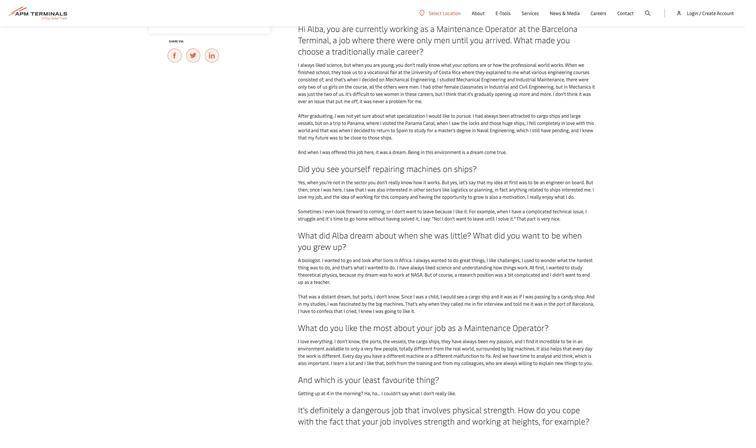 Task type: locate. For each thing, give the bounding box(es) containing it.
0 vertical spatial until
[[452, 34, 468, 45]]

issue
[[314, 98, 325, 105]]

0 vertical spatial maintenance
[[437, 23, 483, 34]]

vessels, down after
[[298, 120, 314, 126]]

0 vertical spatial do
[[453, 257, 459, 264]]

knew right cried,
[[361, 308, 372, 315]]

day
[[585, 346, 593, 352], [355, 353, 363, 360]]

really left like.
[[435, 391, 447, 397]]

1 horizontal spatial working
[[390, 23, 418, 34]]

they down what do you like the most about your job as a maintenance operator?
[[442, 339, 451, 345]]

1 vertical spatial works.
[[428, 179, 441, 186]]

yes,
[[298, 179, 306, 186]]

fact inside 'it's definitely a dangerous job that involves physical strength. how do you cope with the fact that your job involves strength and working at heights, for example?'
[[330, 416, 344, 427]]

africa.
[[399, 257, 413, 264]]

about inside what did alba dream about when she was little? what did you want to be when you grew up?
[[375, 230, 396, 241]]

grow
[[474, 194, 484, 200]]

1 horizontal spatial course,
[[439, 272, 454, 278]]

ships, down what do you like the most about your job as a maintenance operator?
[[429, 339, 441, 345]]

which inside the after graduating, i was not yet sure about what specialization i would like to pursue. i had always been attracted to cargo ships and large vessels, but on a trip to panama, where i visited the panama canal, when i saw the locks and those huge ships, i fell completely in love with this world and that was when i decided to return to spain to study for a master's degree in naval engineering, which i still have pending, and i knew that my future was to be close to those ships.
[[517, 127, 529, 134]]

job up traditionally
[[339, 34, 350, 45]]

don't left know.
[[377, 294, 387, 300]]

and right the of,
[[326, 76, 333, 83]]

had up careers,
[[423, 84, 431, 90]]

and up "did"
[[298, 149, 306, 156]]

liked
[[316, 62, 326, 68], [426, 265, 436, 271]]

you.
[[584, 361, 593, 367]]

with inside the after graduating, i was not yet sure about what specialization i would like to pursue. i had always been attracted to cargo ships and large vessels, but on a trip to panama, where i visited the panama canal, when i saw the locks and those huge ships, i fell completely in love with this world and that was when i decided to return to spain to study for a master's degree in naval engineering, which i still have pending, and i knew that my future was to be close to those ships.
[[576, 120, 586, 126]]

love inside i love everything. i don't know, the ports, the vessels, the cargo ships, they have always been my passion, and i find it incredible to be in an environment available to only a very few people, totally different from the real world, surrounded by big machines. it also helps that every day the work is different. every day you have a different machine or a different malfunction to fix. and we have time to analyse and think, which is also important. i learn a lot and i like that, both from the training and from my colleagues, who are always willing to explain new things to you.
[[301, 339, 309, 345]]

0 horizontal spatial leave
[[423, 209, 434, 215]]

motivation.
[[503, 194, 526, 200]]

0 horizontal spatial barcelona
[[476, 9, 498, 15]]

analyse
[[537, 353, 552, 360]]

0 horizontal spatial say
[[402, 391, 409, 397]]

at inside 'it's definitely a dangerous job that involves physical strength. how do you cope with the fact that your job involves strength and working at heights, for example?'
[[503, 416, 510, 427]]

been up huge
[[500, 113, 510, 119]]

when down traditionally
[[352, 62, 364, 68]]

what did alba dream about when she was little? what did you want to be when you grew up?
[[298, 230, 582, 252]]

called
[[451, 301, 463, 308]]

2 vertical spatial by
[[502, 346, 506, 352]]

on inside "yes, when you're not in the sector you don't really know how it works. but yes, let's say that my idea at first was to be an engineer on board. but then, once i was here, i saw that i was also interested in other sectors like logistics or planning, in fact anything related to ships interested me. i love my job, and the idea of working for this company and having the opportunity to grow is also a motivation. i really enjoy what i do."
[[566, 179, 571, 186]]

difficult
[[353, 91, 369, 97]]

position
[[477, 272, 494, 278]]

you right every
[[364, 353, 371, 360]]

are inside i love everything. i don't know, the ports, the vessels, the cargo ships, they have always been my passion, and i find it incredible to be in an environment available to only a very few people, totally different from the real world, surrounded by big machines. it also helps that every day the work is different. every day you have a different machine or a different malfunction to fix. and we have time to analyse and think, which is also important. i learn a lot and i like that, both from the training and from my colleagues, who are always willing to explain new things to you.
[[496, 361, 502, 367]]

maintenance,
[[413, 9, 443, 15], [537, 76, 565, 83]]

alba for with
[[330, 9, 340, 15]]

in
[[485, 84, 488, 90], [564, 84, 568, 90], [401, 91, 404, 97], [562, 120, 565, 126], [472, 127, 476, 134], [421, 149, 425, 156], [341, 179, 345, 186], [409, 187, 413, 193], [495, 187, 499, 193], [395, 257, 398, 264], [298, 301, 302, 308], [472, 301, 476, 308], [544, 301, 548, 308], [573, 339, 577, 345], [331, 391, 334, 397]]

company
[[390, 194, 409, 200]]

working down sector
[[356, 194, 373, 200]]

when inside "that was a distant dream, but ports, i don't know. since i was a child, i would see a cargo ship and it was as if i was passing by a candy shop. and in my studies, i was fascinated by the big machines. that's why when they called me in for interview and told me it was in the port of barcelona, i have to confess that i cried, i knew i was going to like it."
[[428, 301, 440, 308]]

do up everything.
[[319, 323, 329, 334]]

2 vertical spatial an
[[578, 339, 583, 345]]

do
[[453, 257, 459, 264], [319, 323, 329, 334], [537, 405, 546, 416]]

us right took
[[353, 69, 357, 75]]

and inside i love everything. i don't know, the ports, the vessels, the cargo ships, they have always been my passion, and i find it incredible to be in an environment available to only a very few people, totally different from the real world, surrounded by big machines. it also helps that every day the work is different. every day you have a different machine or a different malfunction to fix. and we have time to analyse and think, which is also important. i learn a lot and i like that, both from the training and from my colleagues, who are always willing to explain new things to you.
[[493, 353, 501, 360]]

involves
[[422, 405, 451, 416], [393, 416, 422, 427]]

that inside "that was a distant dream, but ports, i don't know. since i was a child, i would see a cargo ship and it was as if i was passing by a candy shop. and in my studies, i was fascinated by the big machines. that's why when they called me in for interview and told me it was in the port of barcelona, i have to confess that i cried, i knew i was going to like it."
[[334, 308, 343, 315]]

ships.
[[381, 135, 393, 141]]

when up once
[[307, 179, 318, 186]]

0 vertical spatial that's
[[334, 76, 346, 83]]

malfunction
[[454, 353, 479, 360]]

to inside what did alba dream about when she was little? what did you want to be when you grew up?
[[542, 230, 550, 241]]

you up the a
[[298, 241, 311, 252]]

how up explained
[[493, 62, 502, 68]]

course, up difficult
[[353, 84, 368, 90]]

find
[[526, 339, 535, 345]]

very inside sometimes i even look forward to coming, or i don't want to leave because i like it. for example, when i have a complicated technical issue, i struggle and it' s time to go home without having solved it, i say: "no! i don't want to leave until i solve it." that part is very nice.
[[541, 216, 550, 222]]

1 horizontal spatial mechanical
[[457, 76, 480, 83]]

up
[[513, 91, 518, 97], [298, 279, 304, 286], [315, 391, 320, 397]]

in down the passing
[[544, 301, 548, 308]]

0 vertical spatial course,
[[353, 84, 368, 90]]

2 mechanical from the left
[[457, 76, 480, 83]]

1 vertical spatial world
[[298, 127, 310, 134]]

1 vertical spatial go
[[347, 257, 352, 264]]

1 horizontal spatial knew
[[583, 127, 594, 134]]

always inside i always liked science, but when you are young, you don't really know what your options are or how the professional world works. when we finished school, they took us to a vocational fair at the university of costa rica where they explained to me what various engineering courses consisted of, and that's when i decided on mechanical engineering. i studied mechanical engineering and industrial maintenance, there were only two of us girls on the course, all the others were men. i had other female classmates in industrial and civil engineering, but in mechanics it was just the two of us. it's difficult to see women in these careers, but i think that it's gradually opening up more and more. i don't think it was ever an issue that put me off, it was never a problem for me.
[[301, 62, 315, 68]]

your up rica
[[453, 62, 462, 68]]

surrounded
[[476, 346, 500, 352]]

like left that,
[[367, 361, 374, 367]]

of inside a biologist. i wanted to go and look after lions in africa. i always wanted to do great things, i like challenges, i used to wonder what the hardest thing was to do, and that's what i wanted to do. i have always liked science and understanding how things work. at first, i wanted to study theoretical physics, because my dream was to work at nasa. but of course, a research position was a bit complicated and i didn't want to end up as a teacher.
[[433, 272, 438, 278]]

at inside hi alba, you are currently working as a maintenance operator at the barcelona terminal, a job where there were only men until you arrived. what made you choose a traditionally male career?
[[519, 23, 526, 34]]

big inside "that was a distant dream, but ports, i don't know. since i was a child, i would see a cargo ship and it was as if i was passing by a candy shop. and in my studies, i was fascinated by the big machines. that's why when they called me in for interview and told me it was in the port of barcelona, i have to confess that i cried, i knew i was going to like it."
[[376, 301, 383, 308]]

favourite
[[382, 375, 415, 386]]

alba inside what did alba dream about when she was little? what did you want to be when you grew up?
[[332, 230, 348, 241]]

saw inside "yes, when you're not in the sector you don't really know how it works. but yes, let's say that my idea at first was to be an engineer on board. but then, once i was here, i saw that i was also interested in other sectors like logistics or planning, in fact anything related to ships interested me. i love my job, and the idea of working for this company and having the opportunity to grow is also a motivation. i really enjoy what i do."
[[346, 187, 354, 193]]

0 vertical spatial vessels,
[[298, 120, 314, 126]]

don't inside i love everything. i don't know, the ports, the vessels, the cargo ships, they have always been my passion, and i find it incredible to be in an environment available to only a very few people, totally different from the real world, surrounded by big machines. it also helps that every day the work is different. every day you have a different machine or a different malfunction to fix. and we have time to analyse and think, which is also important. i learn a lot and i like that, both from the training and from my colleagues, who are always willing to explain new things to you.
[[337, 339, 348, 345]]

look right the even
[[336, 209, 345, 215]]

2 horizontal spatial by
[[552, 294, 557, 300]]

time inside sometimes i even look forward to coming, or i don't want to leave because i like it. for example, when i have a complicated technical issue, i struggle and it' s time to go home without having solved it, i say: "no! i don't want to leave until i solve it." that part is very nice.
[[334, 216, 343, 222]]

0 vertical spatial two
[[308, 84, 316, 90]]

when inside "yes, when you're not in the sector you don't really know how it works. but yes, let's say that my idea at first was to be an engineer on board. but then, once i was here, i saw that i was also interested in other sectors like logistics or planning, in fact anything related to ships interested me. i love my job, and the idea of working for this company and having the opportunity to grow is also a motivation. i really enjoy what i do."
[[307, 179, 318, 186]]

cargo left ship
[[469, 294, 481, 300]]

locks
[[469, 120, 480, 126]]

go down forward
[[350, 216, 355, 222]]

alba for did
[[332, 230, 348, 241]]

up inside a biologist. i wanted to go and look after lions in africa. i always wanted to do great things, i like challenges, i used to wonder what the hardest thing was to do, and that's what i wanted to do. i have always liked science and understanding how things work. at first, i wanted to study theoretical physics, because my dream was to work at nasa. but of course, a research position was a bit complicated and i didn't want to end up as a teacher.
[[298, 279, 304, 286]]

1 horizontal spatial say
[[469, 179, 476, 186]]

other inside i always liked science, but when you are young, you don't really know what your options are or how the professional world works. when we finished school, they took us to a vocational fair at the university of costa rica where they explained to me what various engineering courses consisted of, and that's when i decided on mechanical engineering. i studied mechanical engineering and industrial maintenance, there were only two of us girls on the course, all the others were men. i had other female classmates in industrial and civil engineering, but in mechanics it was just the two of us. it's difficult to see women in these careers, but i think that it's gradually opening up more and more. i don't think it was ever an issue that put me off, it was never a problem for me.
[[432, 84, 443, 90]]

0 vertical spatial world
[[538, 62, 550, 68]]

most
[[374, 323, 392, 334]]

but left yes,
[[442, 179, 449, 186]]

it inside i love everything. i don't know, the ports, the vessels, the cargo ships, they have always been my passion, and i find it incredible to be in an environment available to only a very few people, totally different from the real world, surrounded by big machines. it also helps that every day the work is different. every day you have a different machine or a different malfunction to fix. and we have time to analyse and think, which is also important. i learn a lot and i like that, both from the training and from my colleagues, who are always willing to explain new things to you.
[[536, 339, 539, 345]]

studies,
[[311, 301, 327, 308]]

1 vertical spatial having
[[386, 216, 400, 222]]

really inside i always liked science, but when you are young, you don't really know what your options are or how the professional world works. when we finished school, they took us to a vocational fair at the university of costa rica where they explained to me what various engineering courses consisted of, and that's when i decided on mechanical engineering. i studied mechanical engineering and industrial maintenance, there were only two of us girls on the course, all the others were men. i had other female classmates in industrial and civil engineering, but in mechanics it was just the two of us. it's difficult to see women in these careers, but i think that it's gradually opening up more and more. i don't think it was ever an issue that put me off, it was never a problem for me.
[[416, 62, 428, 68]]

things
[[503, 265, 517, 271], [565, 361, 578, 367]]

say right let's
[[469, 179, 476, 186]]

0 vertical spatial love
[[567, 120, 575, 126]]

1 horizontal spatial think
[[567, 91, 578, 97]]

1 horizontal spatial other
[[432, 84, 443, 90]]

when
[[565, 62, 577, 68]]

with inside 'it's definitely a dangerous job that involves physical strength. how do you cope with the fact that your job involves strength and working at heights, for example?'
[[298, 416, 314, 427]]

love inside "yes, when you're not in the sector you don't really know how it works. but yes, let's say that my idea at first was to be an engineer on board. but then, once i was here, i saw that i was also interested in other sectors like logistics or planning, in fact anything related to ships interested me. i love my job, and the idea of working for this company and having the opportunity to grow is also a motivation. i really enjoy what i do."
[[298, 194, 307, 200]]

on down graduating,
[[323, 120, 329, 126]]

also
[[377, 187, 385, 193], [490, 194, 498, 200], [541, 346, 550, 352], [298, 361, 307, 367]]

that inside "that was a distant dream, but ports, i don't know. since i was a child, i would see a cargo ship and it was as if i was passing by a candy shop. and in my studies, i was fascinated by the big machines. that's why when they called me in for interview and told me it was in the port of barcelona, i have to confess that i cried, i knew i was going to like it."
[[298, 294, 308, 300]]

university
[[412, 69, 432, 75]]

have inside "that was a distant dream, but ports, i don't know. since i was a child, i would see a cargo ship and it was as if i was passing by a candy shop. and in my studies, i was fascinated by the big machines. that's why when they called me in for interview and told me it was in the port of barcelona, i have to confess that i cried, i knew i was going to like it."
[[301, 308, 310, 315]]

very left the few
[[364, 346, 373, 352]]

was right if
[[526, 294, 534, 300]]

your inside i always liked science, but when you are young, you don't really know what your options are or how the professional world works. when we finished school, they took us to a vocational fair at the university of costa rica where they explained to me what various engineering courses consisted of, and that's when i decided on mechanical engineering. i studied mechanical engineering and industrial maintenance, there were only two of us girls on the course, all the others were men. i had other female classmates in industrial and civil engineering, but in mechanics it was just the two of us. it's difficult to see women in these careers, but i think that it's gradually opening up more and more. i don't think it was ever an issue that put me off, it was never a problem for me.
[[453, 62, 462, 68]]

0 horizontal spatial different
[[387, 353, 405, 360]]

time
[[334, 216, 343, 222], [520, 353, 530, 360]]

leave
[[423, 209, 434, 215], [473, 216, 484, 222]]

a up science,
[[326, 46, 330, 57]]

think down "female"
[[446, 91, 457, 97]]

0 horizontal spatial big
[[376, 301, 383, 308]]

things down challenges,
[[503, 265, 517, 271]]

in up problem
[[401, 91, 404, 97]]

how down the machines
[[414, 179, 422, 186]]

services button
[[522, 0, 539, 26]]

2 horizontal spatial cargo
[[537, 113, 549, 119]]

big inside i love everything. i don't know, the ports, the vessels, the cargo ships, they have always been my passion, and i find it incredible to be in an environment available to only a very few people, totally different from the real world, surrounded by big machines. it also helps that every day the work is different. every day you have a different machine or a different malfunction to fix. and we have time to analyse and think, which is also important. i learn a lot and i like that, both from the training and from my colleagues, who are always willing to explain new things to you.
[[508, 346, 514, 352]]

1 horizontal spatial engineering,
[[529, 84, 555, 90]]

my inside "that was a distant dream, but ports, i don't know. since i was a child, i would see a cargo ship and it was as if i was passing by a candy shop. and in my studies, i was fascinated by the big machines. that's why when they called me in for interview and told me it was in the port of barcelona, i have to confess that i cried, i knew i was going to like it."
[[303, 301, 309, 308]]

it'
[[326, 216, 329, 222]]

1 horizontal spatial did
[[494, 230, 505, 241]]

like inside "that was a distant dream, but ports, i don't know. since i was a child, i would see a cargo ship and it was as if i was passing by a candy shop. and in my studies, i was fascinated by the big machines. that's why when they called me in for interview and told me it was in the port of barcelona, i have to confess that i cried, i knew i was going to like it."
[[403, 308, 410, 315]]

a left ship
[[465, 294, 468, 300]]

0 vertical spatial up
[[513, 91, 518, 97]]

of
[[434, 69, 438, 75], [317, 84, 322, 90], [333, 91, 338, 97], [351, 194, 355, 200], [433, 272, 438, 278], [567, 301, 571, 308]]

been inside the after graduating, i was not yet sure about what specialization i would like to pursue. i had always been attracted to cargo ships and large vessels, but on a trip to panama, where i visited the panama canal, when i saw the locks and those huge ships, i fell completely in love with this world and that was when i decided to return to spain to study for a master's degree in naval engineering, which i still have pending, and i knew that my future was to be close to those ships.
[[500, 113, 510, 119]]

for inside 'it's definitely a dangerous job that involves physical strength. how do you cope with the fact that your job involves strength and working at heights, for example?'
[[542, 416, 553, 427]]

from right both
[[397, 361, 407, 367]]

0 horizontal spatial having
[[386, 216, 400, 222]]

is up ships?
[[462, 149, 466, 156]]

0 horizontal spatial industrial
[[489, 84, 509, 90]]

1 horizontal spatial until
[[485, 216, 495, 222]]

operator inside hi alba, you are currently working as a maintenance operator at the barcelona terminal, a job where there were only men until you arrived. what made you choose a traditionally male career?
[[485, 23, 517, 34]]

be left close
[[344, 135, 350, 141]]

0 vertical spatial machines.
[[384, 301, 404, 308]]

technical
[[553, 209, 572, 215]]

0 horizontal spatial but
[[425, 272, 432, 278]]

0 vertical spatial operator
[[378, 9, 397, 15]]

least
[[363, 375, 380, 386]]

0 horizontal spatial maintenance,
[[413, 9, 443, 15]]

0 vertical spatial idea
[[494, 179, 503, 186]]

sometimes
[[298, 209, 322, 215]]

0 vertical spatial were
[[397, 34, 415, 45]]

love inside the after graduating, i was not yet sure about what specialization i would like to pursue. i had always been attracted to cargo ships and large vessels, but on a trip to panama, where i visited the panama canal, when i saw the locks and those huge ships, i fell completely in love with this world and that was when i decided to return to spain to study for a master's degree in naval engineering, which i still have pending, and i knew that my future was to be close to those ships.
[[567, 120, 575, 126]]

do inside 'it's definitely a dangerous job that involves physical strength. how do you cope with the fact that your job involves strength and working at heights, for example?'
[[537, 405, 546, 416]]

1 horizontal spatial see
[[376, 91, 383, 97]]

time inside i love everything. i don't know, the ports, the vessels, the cargo ships, they have always been my passion, and i find it incredible to be in an environment available to only a very few people, totally different from the real world, surrounded by big machines. it also helps that every day the work is different. every day you have a different machine or a different malfunction to fix. and we have time to analyse and think, which is also important. i learn a lot and i like that, both from the training and from my colleagues, who are always willing to explain new things to you.
[[520, 353, 530, 360]]

panama,
[[347, 120, 365, 126]]

little?
[[451, 230, 471, 241]]

hi
[[298, 23, 306, 34]]

0 vertical spatial see
[[376, 91, 383, 97]]

1 horizontal spatial saw
[[452, 120, 460, 126]]

knew inside the after graduating, i was not yet sure about what specialization i would like to pursue. i had always been attracted to cargo ships and large vessels, but on a trip to panama, where i visited the panama canal, when i saw the locks and those huge ships, i fell completely in love with this world and that was when i decided to return to spain to study for a master's degree in naval engineering, which i still have pending, and i knew that my future was to be close to those ships.
[[583, 127, 594, 134]]

2 vertical spatial love
[[301, 339, 309, 345]]

knew inside "that was a distant dream, but ports, i don't know. since i was a child, i would see a cargo ship and it was as if i was passing by a candy shop. and in my studies, i was fascinated by the big machines. that's why when they called me in for interview and told me it was in the port of barcelona, i have to confess that i cried, i knew i was going to like it."
[[361, 308, 372, 315]]

they inside "that was a distant dream, but ports, i don't know. since i was a child, i would see a cargo ship and it was as if i was passing by a candy shop. and in my studies, i was fascinated by the big machines. that's why when they called me in for interview and told me it was in the port of barcelona, i have to confess that i cried, i knew i was going to like it."
[[441, 301, 450, 308]]

0 vertical spatial time
[[334, 216, 343, 222]]

but
[[442, 179, 449, 186], [586, 179, 594, 186], [425, 272, 432, 278]]

about up totally
[[394, 323, 415, 334]]

was down trip
[[330, 127, 338, 134]]

you up vocational
[[365, 62, 372, 68]]

don't inside "yes, when you're not in the sector you don't really know how it works. but yes, let's say that my idea at first was to be an engineer on board. but then, once i was here, i saw that i was also interested in other sectors like logistics or planning, in fact anything related to ships interested me. i love my job, and the idea of working for this company and having the opportunity to grow is also a motivation. i really enjoy what i do."
[[377, 179, 388, 186]]

was down distant
[[330, 301, 338, 308]]

always inside the after graduating, i was not yet sure about what specialization i would like to pursue. i had always been attracted to cargo ships and large vessels, but on a trip to panama, where i visited the panama canal, when i saw the locks and those huge ships, i fell completely in love with this world and that was when i decided to return to spain to study for a master's degree in naval engineering, which i still have pending, and i knew that my future was to be close to those ships.
[[484, 113, 498, 119]]

large
[[571, 113, 581, 119]]

terminal,
[[298, 34, 331, 45]]

1 horizontal spatial because
[[435, 209, 452, 215]]

always
[[301, 62, 315, 68], [484, 113, 498, 119], [416, 257, 430, 264], [411, 265, 425, 271], [463, 339, 477, 345], [504, 361, 518, 367]]

2 vertical spatial where
[[366, 120, 379, 126]]

0 vertical spatial things
[[503, 265, 517, 271]]

only inside i always liked science, but when you are young, you don't really know what your options are or how the professional world works. when we finished school, they took us to a vocational fair at the university of costa rica where they explained to me what various engineering courses consisted of, and that's when i decided on mechanical engineering. i studied mechanical engineering and industrial maintenance, there were only two of us girls on the course, all the others were men. i had other female classmates in industrial and civil engineering, but in mechanics it was just the two of us. it's difficult to see women in these careers, but i think that it's gradually opening up more and more. i don't think it was ever an issue that put me off, it was never a problem for me.
[[298, 84, 307, 90]]

0 vertical spatial where
[[352, 34, 374, 45]]

off,
[[352, 98, 359, 105]]

liked inside i always liked science, but when you are young, you don't really know what your options are or how the professional world works. when we finished school, they took us to a vocational fair at the university of costa rica where they explained to me what various engineering courses consisted of, and that's when i decided on mechanical engineering. i studied mechanical engineering and industrial maintenance, there were only two of us girls on the course, all the others were men. i had other female classmates in industrial and civil engineering, but in mechanics it was just the two of us. it's difficult to see women in these careers, but i think that it's gradually opening up more and more. i don't think it was ever an issue that put me off, it was never a problem for me.
[[316, 62, 326, 68]]

cargo inside "that was a distant dream, but ports, i don't know. since i was a child, i would see a cargo ship and it was as if i was passing by a candy shop. and in my studies, i was fascinated by the big machines. that's why when they called me in for interview and told me it was in the port of barcelona, i have to confess that i cried, i knew i was going to like it."
[[469, 294, 481, 300]]

know inside i always liked science, but when you are young, you don't really know what your options are or how the professional world works. when we finished school, they took us to a vocational fair at the university of costa rica where they explained to me what various engineering courses consisted of, and that's when i decided on mechanical engineering. i studied mechanical engineering and industrial maintenance, there were only two of us girls on the course, all the others were men. i had other female classmates in industrial and civil engineering, but in mechanics it was just the two of us. it's difficult to see women in these careers, but i think that it's gradually opening up more and more. i don't think it was ever an issue that put me off, it was never a problem for me.
[[429, 62, 440, 68]]

which
[[517, 127, 529, 134], [575, 353, 587, 360], [314, 375, 335, 386]]

and which is your least favourite thing?
[[298, 375, 439, 386]]

1 vertical spatial it's
[[298, 405, 308, 416]]

that's down took
[[334, 76, 346, 83]]

school,
[[316, 69, 331, 75]]

0 vertical spatial knew
[[583, 127, 594, 134]]

by down passion,
[[502, 346, 506, 352]]

1 did from the left
[[319, 230, 330, 241]]

from
[[434, 346, 444, 352], [397, 361, 407, 367], [443, 361, 453, 367]]

an up related
[[540, 179, 545, 186]]

but inside "that was a distant dream, but ports, i don't know. since i was a child, i would see a cargo ship and it was as if i was passing by a candy shop. and in my studies, i was fascinated by the big machines. that's why when they called me in for interview and told me it was in the port of barcelona, i have to confess that i cried, i knew i was going to like it."
[[353, 294, 360, 300]]

very left nice.
[[541, 216, 550, 222]]

why
[[419, 301, 427, 308]]

vessels, inside i love everything. i don't know, the ports, the vessels, the cargo ships, they have always been my passion, and i find it incredible to be in an environment available to only a very few people, totally different from the real world, surrounded by big machines. it also helps that every day the work is different. every day you have a different machine or a different malfunction to fix. and we have time to analyse and think, which is also important. i learn a lot and i like that, both from the training and from my colleagues, who are always willing to explain new things to you.
[[391, 339, 407, 345]]

2 vertical spatial dream
[[365, 272, 378, 278]]

0 vertical spatial alba
[[330, 9, 340, 15]]

an inside "yes, when you're not in the sector you don't really know how it works. but yes, let's say that my idea at first was to be an engineer on board. but then, once i was here, i saw that i was also interested in other sectors like logistics or planning, in fact anything related to ships interested me. i love my job, and the idea of working for this company and having the opportunity to grow is also a motivation. i really enjoy what i do."
[[540, 179, 545, 186]]

interview
[[484, 301, 504, 308]]

more
[[519, 91, 530, 97]]

1 vertical spatial engineering,
[[490, 127, 516, 134]]

it right off,
[[360, 98, 363, 105]]

1 vertical spatial vessels,
[[391, 339, 407, 345]]

saw inside the after graduating, i was not yet sure about what specialization i would like to pursue. i had always been attracted to cargo ships and large vessels, but on a trip to panama, where i visited the panama canal, when i saw the locks and those huge ships, i fell completely in love with this world and that was when i decided to return to spain to study for a master's degree in naval engineering, which i still have pending, and i knew that my future was to be close to those ships.
[[452, 120, 460, 126]]

2 think from the left
[[567, 91, 578, 97]]

create
[[703, 10, 716, 16]]

saw down sector
[[346, 187, 354, 193]]

1 vertical spatial dream
[[350, 230, 373, 241]]

0 horizontal spatial things
[[503, 265, 517, 271]]

alba up up?
[[332, 230, 348, 241]]

when
[[352, 62, 364, 68], [347, 76, 358, 83], [437, 120, 448, 126], [339, 127, 350, 134], [308, 149, 319, 156], [307, 179, 318, 186], [497, 209, 508, 215], [398, 230, 418, 241], [563, 230, 582, 241], [428, 301, 440, 308]]

0 horizontal spatial would
[[429, 113, 442, 119]]

are up vocational
[[373, 62, 380, 68]]

what down struggle
[[298, 230, 317, 241]]

0 horizontal spatial there
[[376, 34, 395, 45]]

0 vertical spatial industrial
[[516, 76, 536, 83]]

0 vertical spatial only
[[417, 34, 432, 45]]

0 vertical spatial those
[[490, 120, 502, 126]]

idea up forward
[[341, 194, 350, 200]]

don't right "no!
[[445, 216, 455, 222]]

2 horizontal spatial working
[[472, 416, 501, 427]]

attracted
[[511, 113, 530, 119]]

0 horizontal spatial work
[[306, 353, 317, 360]]

was right future
[[330, 135, 338, 141]]

look inside sometimes i even look forward to coming, or i don't want to leave because i like it. for example, when i have a complicated technical issue, i struggle and it' s time to go home without having solved it, i say: "no! i don't want to leave until i solve it." that part is very nice.
[[336, 209, 345, 215]]

study
[[415, 127, 426, 134], [571, 265, 583, 271]]

1 vertical spatial an
[[540, 179, 545, 186]]

maintenance
[[437, 23, 483, 34], [464, 323, 511, 334]]

study inside a biologist. i wanted to go and look after lions in africa. i always wanted to do great things, i like challenges, i used to wonder what the hardest thing was to do, and that's what i wanted to do. i have always liked science and understanding how things work. at first, i wanted to study theoretical physics, because my dream was to work at nasa. but of course, a research position was a bit complicated and i didn't want to end up as a teacher.
[[571, 265, 583, 271]]

me right told
[[523, 301, 530, 308]]

0 vertical spatial which
[[517, 127, 529, 134]]

1 vertical spatial love
[[298, 194, 307, 200]]

but up fascinated
[[353, 294, 360, 300]]

like inside "yes, when you're not in the sector you don't really know how it works. but yes, let's say that my idea at first was to be an engineer on board. but then, once i was here, i saw that i was also interested in other sectors like logistics or planning, in fact anything related to ships interested me. i love my job, and the idea of working for this company and having the opportunity to grow is also a motivation. i really enjoy what i do."
[[443, 187, 450, 193]]

what inside hi alba, you are currently working as a maintenance operator at the barcelona terminal, a job where there were only men until you arrived. what made you choose a traditionally male career?
[[514, 34, 533, 45]]

when up master's
[[437, 120, 448, 126]]

on up us. at the left of page
[[339, 84, 344, 90]]

also down "planning,"
[[490, 194, 498, 200]]

1 interested from the left
[[387, 187, 408, 193]]

she
[[420, 230, 433, 241]]

1 vertical spatial machines.
[[515, 346, 536, 352]]

training
[[417, 361, 433, 367]]

liked left science
[[426, 265, 436, 271]]

s
[[330, 216, 333, 222]]

1 horizontal spatial having
[[419, 194, 433, 200]]

1 horizontal spatial big
[[508, 346, 514, 352]]

course,
[[353, 84, 368, 90], [439, 272, 454, 278]]

knew
[[583, 127, 594, 134], [361, 308, 372, 315]]

arrived.
[[486, 34, 512, 45]]

0 vertical spatial working
[[390, 23, 418, 34]]

1 vertical spatial about
[[375, 230, 396, 241]]

1 horizontal spatial me.
[[584, 187, 592, 193]]

took
[[342, 69, 351, 75]]

mechanics
[[569, 84, 591, 90]]

saw up 'degree'
[[452, 120, 460, 126]]

you're
[[320, 179, 332, 186]]

machine
[[406, 353, 424, 360]]

1 vertical spatial saw
[[346, 187, 354, 193]]

1 vertical spatial would
[[443, 294, 456, 300]]

and
[[326, 76, 333, 83], [507, 76, 515, 83], [511, 84, 518, 90], [531, 91, 539, 97], [562, 113, 569, 119], [481, 120, 489, 126], [311, 127, 319, 134], [571, 127, 579, 134], [324, 194, 332, 200], [410, 194, 418, 200], [317, 216, 325, 222], [353, 257, 361, 264], [332, 265, 340, 271], [453, 265, 461, 271], [541, 272, 549, 278], [491, 294, 499, 300], [505, 301, 513, 308], [515, 339, 523, 345], [554, 353, 561, 360], [356, 361, 364, 367], [434, 361, 442, 367], [457, 416, 471, 427]]

by right the passing
[[552, 294, 557, 300]]

work inside a biologist. i wanted to go and look after lions in africa. i always wanted to do great things, i like challenges, i used to wonder what the hardest thing was to do, and that's what i wanted to do. i have always liked science and understanding how things work. at first, i wanted to study theoretical physics, because my dream was to work at nasa. but of course, a research position was a bit complicated and i didn't want to end up as a teacher.
[[394, 272, 405, 278]]

2 horizontal spatial with
[[576, 120, 586, 126]]

a left vocational
[[364, 69, 366, 75]]

a left motivation.
[[499, 194, 502, 200]]

0 horizontal spatial because
[[339, 272, 357, 278]]

0 vertical spatial big
[[376, 301, 383, 308]]

end
[[583, 272, 590, 278]]

but down 'engineering'
[[556, 84, 563, 90]]

you inside "yes, when you're not in the sector you don't really know how it works. but yes, let's say that my idea at first was to be an engineer on board. but then, once i was here, i saw that i was also interested in other sectors like logistics or planning, in fact anything related to ships interested me. i love my job, and the idea of working for this company and having the opportunity to grow is also a motivation. i really enjoy what i do."
[[368, 179, 376, 186]]

1 horizontal spatial do.
[[569, 194, 575, 200]]

1 horizontal spatial industrial
[[516, 76, 536, 83]]

very
[[541, 216, 550, 222], [364, 346, 373, 352]]

things,
[[472, 257, 486, 264]]

1 think from the left
[[446, 91, 457, 97]]

things inside a biologist. i wanted to go and look after lions in africa. i always wanted to do great things, i like challenges, i used to wonder what the hardest thing was to do, and that's what i wanted to do. i have always liked science and understanding how things work. at first, i wanted to study theoretical physics, because my dream was to work at nasa. but of course, a research position was a bit complicated and i didn't want to end up as a teacher.
[[503, 265, 517, 271]]

1 mechanical from the left
[[386, 76, 410, 83]]

liked inside a biologist. i wanted to go and look after lions in africa. i always wanted to do great things, i like challenges, i used to wonder what the hardest thing was to do, and that's what i wanted to do. i have always liked science and understanding how things work. at first, i wanted to study theoretical physics, because my dream was to work at nasa. but of course, a research position was a bit complicated and i didn't want to end up as a teacher.
[[426, 265, 436, 271]]

they down science,
[[332, 69, 341, 75]]

had inside i always liked science, but when you are young, you don't really know what your options are or how the professional world works. when we finished school, they took us to a vocational fair at the university of costa rica where they explained to me what various engineering courses consisted of, and that's when i decided on mechanical engineering. i studied mechanical engineering and industrial maintenance, there were only two of us girls on the course, all the others were men. i had other female classmates in industrial and civil engineering, but in mechanics it was just the two of us. it's difficult to see women in these careers, but i think that it's gradually opening up more and more. i don't think it was ever an issue that put me off, it was never a problem for me.
[[423, 84, 431, 90]]

was inside what did alba dream about when she was little? what did you want to be when you grew up?
[[435, 230, 449, 241]]

work down africa.
[[394, 272, 405, 278]]

was down biologist.
[[310, 265, 318, 271]]

know up costa in the top of the page
[[429, 62, 440, 68]]

1 vertical spatial only
[[298, 84, 307, 90]]

media
[[567, 10, 580, 16]]

0 vertical spatial ports,
[[361, 294, 373, 300]]

as up the "real"
[[448, 323, 456, 334]]

return
[[377, 127, 390, 134]]

that inside sometimes i even look forward to coming, or i don't want to leave because i like it. for example, when i have a complicated technical issue, i struggle and it' s time to go home without having solved it, i say: "no! i don't want to leave until i solve it." that part is very nice.
[[517, 216, 526, 222]]

sector
[[354, 179, 367, 186]]

1 horizontal spatial maintenance,
[[537, 76, 565, 83]]

engineering
[[482, 76, 506, 83]]

without
[[369, 216, 385, 222]]

0 vertical spatial been
[[500, 113, 510, 119]]

1 horizontal spatial us
[[353, 69, 357, 75]]

world inside the after graduating, i was not yet sure about what specialization i would like to pursue. i had always been attracted to cargo ships and large vessels, but on a trip to panama, where i visited the panama canal, when i saw the locks and those huge ships, i fell completely in love with this world and that was when i decided to return to spain to study for a master's degree in naval engineering, which i still have pending, and i knew that my future was to be close to those ships.
[[298, 127, 310, 134]]

engineering, inside the after graduating, i was not yet sure about what specialization i would like to pursue. i had always been attracted to cargo ships and large vessels, but on a trip to panama, where i visited the panama canal, when i saw the locks and those huge ships, i fell completely in love with this world and that was when i decided to return to spain to study for a master's degree in naval engineering, which i still have pending, and i knew that my future was to be close to those ships.
[[490, 127, 516, 134]]

thing
[[298, 265, 309, 271]]

me
[[513, 69, 519, 75], [344, 98, 351, 105], [465, 301, 471, 308], [523, 301, 530, 308]]

4
[[327, 391, 329, 397]]

available
[[326, 346, 344, 352]]

ships inside the after graduating, i was not yet sure about what specialization i would like to pursue. i had always been attracted to cargo ships and large vessels, but on a trip to panama, where i visited the panama canal, when i saw the locks and those huge ships, i fell completely in love with this world and that was when i decided to return to spain to study for a master's degree in naval engineering, which i still have pending, and i knew that my future was to be close to those ships.
[[550, 113, 560, 119]]

at right "fair"
[[398, 69, 403, 75]]

tools
[[500, 10, 511, 16]]

visited
[[383, 120, 396, 126]]

1 vertical spatial ships,
[[429, 339, 441, 345]]

environment inside i love everything. i don't know, the ports, the vessels, the cargo ships, they have always been my passion, and i find it incredible to be in an environment available to only a very few people, totally different from the real world, surrounded by big machines. it also helps that every day the work is different. every day you have a different machine or a different malfunction to fix. and we have time to analyse and think, which is also important. i learn a lot and i like that, both from the training and from my colleagues, who are always willing to explain new things to you.
[[298, 346, 325, 352]]

when down 'child,'
[[428, 301, 440, 308]]

0 vertical spatial fact
[[500, 187, 508, 193]]

1 vertical spatial me.
[[584, 187, 592, 193]]

would
[[429, 113, 442, 119], [443, 294, 456, 300]]

time right s
[[334, 216, 343, 222]]

study down hardest
[[571, 265, 583, 271]]

what inside the after graduating, i was not yet sure about what specialization i would like to pursue. i had always been attracted to cargo ships and large vessels, but on a trip to panama, where i visited the panama canal, when i saw the locks and those huge ships, i fell completely in love with this world and that was when i decided to return to spain to study for a master's degree in naval engineering, which i still have pending, and i knew that my future was to be close to those ships.
[[386, 113, 396, 119]]

2 vertical spatial which
[[314, 375, 335, 386]]

want up solved
[[406, 209, 417, 215]]

2 vertical spatial were
[[398, 84, 408, 90]]

challenges,
[[498, 257, 521, 264]]

that's inside a biologist. i wanted to go and look after lions in africa. i always wanted to do great things, i like challenges, i used to wonder what the hardest thing was to do, and that's what i wanted to do. i have always liked science and understanding how things work. at first, i wanted to study theoretical physics, because my dream was to work at nasa. but of course, a research position was a bit complicated and i didn't want to end up as a teacher.
[[341, 265, 353, 271]]

1 horizontal spatial machines.
[[515, 346, 536, 352]]

like.
[[448, 391, 456, 397]]

until right men
[[452, 34, 468, 45]]

we
[[579, 62, 585, 68], [503, 353, 508, 360]]

don't inside "that was a distant dream, but ports, i don't know. since i was a child, i would see a cargo ship and it was as if i was passing by a candy shop. and in my studies, i was fascinated by the big machines. that's why when they called me in for interview and told me it was in the port of barcelona, i have to confess that i cried, i knew i was going to like it."
[[377, 294, 387, 300]]

operator left -
[[378, 9, 397, 15]]

after graduating, i was not yet sure about what specialization i would like to pursue. i had always been attracted to cargo ships and large vessels, but on a trip to panama, where i visited the panama canal, when i saw the locks and those huge ships, i fell completely in love with this world and that was when i decided to return to spain to study for a master's degree in naval engineering, which i still have pending, and i knew that my future was to be close to those ships.
[[298, 113, 594, 141]]

contact button
[[618, 0, 634, 26]]

1 vertical spatial two
[[324, 91, 332, 97]]

an inside i always liked science, but when you are young, you don't really know what your options are or how the professional world works. when we finished school, they took us to a vocational fair at the university of costa rica where they explained to me what various engineering courses consisted of, and that's when i decided on mechanical engineering. i studied mechanical engineering and industrial maintenance, there were only two of us girls on the course, all the others were men. i had other female classmates in industrial and civil engineering, but in mechanics it was just the two of us. it's difficult to see women in these careers, but i think that it's gradually opening up more and more. i don't think it was ever an issue that put me off, it was never a problem for me.
[[308, 98, 313, 105]]

and down great
[[453, 265, 461, 271]]



Task type: describe. For each thing, give the bounding box(es) containing it.
select
[[429, 10, 442, 16]]

at left 4
[[321, 391, 326, 397]]

and left large
[[562, 113, 569, 119]]

did
[[298, 163, 310, 174]]

like inside a biologist. i wanted to go and look after lions in africa. i always wanted to do great things, i like challenges, i used to wonder what the hardest thing was to do, and that's what i wanted to do. i have always liked science and understanding how things work. at first, i wanted to study theoretical physics, because my dream was to work at nasa. but of course, a research position was a bit complicated and i didn't want to end up as a teacher.
[[489, 257, 497, 264]]

and right do,
[[332, 265, 340, 271]]

offered
[[332, 149, 347, 156]]

1 horizontal spatial with
[[320, 9, 329, 15]]

your down why
[[417, 323, 433, 334]]

2 interested from the left
[[562, 187, 583, 193]]

also right the it at the right
[[541, 346, 550, 352]]

and up getting
[[298, 375, 313, 386]]

1 horizontal spatial those
[[490, 120, 502, 126]]

forward
[[346, 209, 363, 215]]

and right more
[[531, 91, 539, 97]]

male
[[377, 46, 395, 57]]

as inside hi alba, you are currently working as a maintenance operator at the barcelona terminal, a job where there were only men until you arrived. what made you choose a traditionally male career?
[[421, 23, 429, 34]]

have down the few
[[372, 353, 382, 360]]

2 horizontal spatial but
[[586, 179, 594, 186]]

was left if
[[504, 294, 512, 300]]

you up "fair"
[[396, 62, 404, 68]]

are inside hi alba, you are currently working as a maintenance operator at the barcelona terminal, a job where there were only men until you arrived. what made you choose a traditionally male career?
[[342, 23, 354, 34]]

you right alba,
[[327, 23, 340, 34]]

and inside sometimes i even look forward to coming, or i don't want to leave because i like it. for example, when i have a complicated technical issue, i struggle and it' s time to go home without having solved it, i say: "no! i don't want to leave until i solve it." that part is very nice.
[[317, 216, 325, 222]]

a up ships?
[[467, 149, 469, 156]]

was down mechanics
[[583, 91, 591, 97]]

but up took
[[344, 62, 351, 68]]

2 horizontal spatial different
[[434, 353, 453, 360]]

1 vertical spatial idea
[[341, 194, 350, 200]]

as inside a biologist. i wanted to go and look after lions in africa. i always wanted to do great things, i like challenges, i used to wonder what the hardest thing was to do, and that's what i wanted to do. i have always liked science and understanding how things work. at first, i wanted to study theoretical physics, because my dream was to work at nasa. but of course, a research position was a bit complicated and i didn't want to end up as a teacher.
[[305, 279, 309, 286]]

was left going
[[376, 308, 384, 315]]

in right called
[[472, 301, 476, 308]]

your up morning?
[[345, 375, 361, 386]]

ships inside "yes, when you're not in the sector you don't really know how it works. but yes, let's say that my idea at first was to be an engineer on board. but then, once i was here, i saw that i was also interested in other sectors like logistics or planning, in fact anything related to ships interested me. i love my job, and the idea of working for this company and having the opportunity to grow is also a motivation. i really enjoy what i do."
[[550, 187, 561, 193]]

i always liked science, but when you are young, you don't really know what your options are or how the professional world works. when we finished school, they took us to a vocational fair at the university of costa rica where they explained to me what various engineering courses consisted of, and that's when i decided on mechanical engineering. i studied mechanical engineering and industrial maintenance, there were only two of us girls on the course, all the others were men. i had other female classmates in industrial and civil engineering, but in mechanics it was just the two of us. it's difficult to see women in these careers, but i think that it's gradually opening up more and more. i don't think it was ever an issue that put me off, it was never a problem for me.
[[298, 62, 595, 105]]

more.
[[540, 91, 552, 97]]

in down the locks
[[472, 127, 476, 134]]

think,
[[562, 353, 574, 360]]

was left offered
[[322, 149, 330, 156]]

struggle
[[298, 216, 316, 222]]

female
[[444, 84, 459, 90]]

until inside hi alba, you are currently working as a maintenance operator at the barcelona terminal, a job where there were only men until you arrived. what made you choose a traditionally male career?
[[452, 34, 468, 45]]

e-tools
[[496, 10, 511, 16]]

you up everything.
[[330, 323, 344, 334]]

don't up solved
[[395, 209, 405, 215]]

once
[[310, 187, 320, 193]]

men
[[434, 34, 450, 45]]

traditionally
[[332, 46, 375, 57]]

how inside "yes, when you're not in the sector you don't really know how it works. but yes, let's say that my idea at first was to be an engineer on board. but then, once i was here, i saw that i was also interested in other sectors like logistics or planning, in fact anything related to ships interested me. i love my job, and the idea of working for this company and having the opportunity to grow is also a motivation. i really enjoy what i do."
[[414, 179, 422, 186]]

0 vertical spatial us
[[353, 69, 357, 75]]

wanted up didn't
[[549, 265, 564, 271]]

don't down thing?
[[424, 391, 434, 397]]

1 horizontal spatial day
[[585, 346, 593, 352]]

a down theoretical
[[310, 279, 313, 286]]

0 vertical spatial maintenance,
[[413, 9, 443, 15]]

until inside sometimes i even look forward to coming, or i don't want to leave because i like it. for example, when i have a complicated technical issue, i struggle and it' s time to go home without having solved it, i say: "no! i don't want to leave until i solve it." that part is very nice.
[[485, 216, 495, 222]]

don't down career?
[[405, 62, 415, 68]]

specialization
[[397, 113, 425, 119]]

gradually
[[475, 91, 494, 97]]

a inside 'it's definitely a dangerous job that involves physical strength. how do you cope with the fact that your job involves strength and working at heights, for example?'
[[346, 405, 350, 416]]

0 horizontal spatial two
[[308, 84, 316, 90]]

girls
[[329, 84, 338, 90]]

things inside i love everything. i don't know, the ports, the vessels, the cargo ships, they have always been my passion, and i find it incredible to be in an environment available to only a very few people, totally different from the real world, surrounded by big machines. it also helps that every day the work is different. every day you have a different machine or a different malfunction to fix. and we have time to analyse and think, which is also important. i learn a lot and i like that, both from the training and from my colleagues, who are always willing to explain new things to you.
[[565, 361, 578, 367]]

but right careers,
[[435, 91, 443, 97]]

candy
[[561, 294, 574, 300]]

your inside 'it's definitely a dangerous job that involves physical strength. how do you cope with the fact that your job involves strength and working at heights, for example?'
[[362, 416, 378, 427]]

men.
[[410, 84, 420, 90]]

do,
[[325, 265, 331, 271]]

used
[[524, 257, 534, 264]]

if
[[519, 294, 522, 300]]

learn
[[334, 361, 344, 367]]

in right "planning,"
[[495, 187, 499, 193]]

science,
[[327, 62, 343, 68]]

1 horizontal spatial environment
[[435, 149, 461, 156]]

was down you're
[[323, 187, 331, 193]]

and left civil
[[511, 84, 518, 90]]

what right little?
[[473, 230, 492, 241]]

"no!
[[432, 216, 441, 222]]

totally
[[399, 346, 413, 352]]

related
[[529, 187, 544, 193]]

1 horizontal spatial different
[[414, 346, 433, 352]]

like inside the after graduating, i was not yet sure about what specialization i would like to pursue. i had always been attracted to cargo ships and large vessels, but on a trip to panama, where i visited the panama canal, when i saw the locks and those huge ships, i fell completely in love with this world and that was when i decided to return to spain to study for a master's degree in naval engineering, which i still have pending, and i knew that my future was to be close to those ships.
[[443, 113, 450, 119]]

fact inside "yes, when you're not in the sector you don't really know how it works. but yes, let's say that my idea at first was to be an engineer on board. but then, once i was here, i saw that i was also interested in other sectors like logistics or planning, in fact anything related to ships interested me. i love my job, and the idea of working for this company and having the opportunity to grow is also a motivation. i really enjoy what i do."
[[500, 187, 508, 193]]

me left off,
[[344, 98, 351, 105]]

would inside "that was a distant dream, but ports, i don't know. since i was a child, i would see a cargo ship and it was as if i was passing by a candy shop. and in my studies, i was fascinated by the big machines. that's why when they called me in for interview and told me it was in the port of barcelona, i have to confess that i cried, i knew i was going to like it."
[[443, 294, 456, 300]]

a up the "real"
[[458, 323, 462, 334]]

in right you're
[[341, 179, 345, 186]]

because inside sometimes i even look forward to coming, or i don't want to leave because i like it. for example, when i have a complicated technical issue, i struggle and it' s time to go home without having solved it, i say: "no! i don't want to leave until i solve it." that part is very nice.
[[435, 209, 452, 215]]

example?
[[555, 416, 590, 427]]

course, inside i always liked science, but when you are young, you don't really know what your options are or how the professional world works. when we finished school, they took us to a vocational fair at the university of costa rica where they explained to me what various engineering courses consisted of, and that's when i decided on mechanical engineering. i studied mechanical engineering and industrial maintenance, there were only two of us girls on the course, all the others were men. i had other female classmates in industrial and civil engineering, but in mechanics it was just the two of us. it's difficult to see women in these careers, but i think that it's gradually opening up more and more. i don't think it was ever an issue that put me off, it was never a problem for me.
[[353, 84, 368, 90]]

1 vertical spatial day
[[355, 353, 363, 360]]

login / create account link
[[677, 0, 734, 26]]

e-
[[496, 10, 500, 16]]

it right told
[[531, 301, 534, 308]]

1 vertical spatial by
[[362, 301, 367, 308]]

and right pending,
[[571, 127, 579, 134]]

would inside the after graduating, i was not yet sure about what specialization i would like to pursue. i had always been attracted to cargo ships and large vessels, but on a trip to panama, where i visited the panama canal, when i saw the locks and those huge ships, i fell completely in love with this world and that was when i decided to return to spain to study for a master's degree in naval engineering, which i still have pending, and i knew that my future was to be close to those ships.
[[429, 113, 442, 119]]

be inside "yes, when you're not in the sector you don't really know how it works. but yes, let's say that my idea at first was to be an engineer on board. but then, once i was here, i saw that i was also interested in other sectors like logistics or planning, in fact anything related to ships interested me. i love my job, and the idea of working for this company and having the opportunity to grow is also a motivation. i really enjoy what i do."
[[534, 179, 539, 186]]

let's
[[459, 179, 468, 186]]

me down professional
[[513, 69, 519, 75]]

1 horizontal spatial here,
[[365, 149, 375, 156]]

maintenance, inside i always liked science, but when you are young, you don't really know what your options are or how the professional world works. when we finished school, they took us to a vocational fair at the university of costa rica where they explained to me what various engineering courses consisted of, and that's when i decided on mechanical engineering. i studied mechanical engineering and industrial maintenance, there were only two of us girls on the course, all the others were men. i had other female classmates in industrial and civil engineering, but in mechanics it was just the two of us. it's difficult to see women in these careers, but i think that it's gradually opening up more and more. i don't think it was ever an issue that put me off, it was never a problem for me.
[[537, 76, 565, 83]]

problem
[[389, 98, 407, 105]]

1 vertical spatial were
[[579, 76, 589, 83]]

have inside the after graduating, i was not yet sure about what specialization i would like to pursue. i had always been attracted to cargo ships and large vessels, but on a trip to panama, where i visited the panama canal, when i saw the locks and those huge ships, i fell completely in love with this world and that was when i decided to return to spain to study for a master's degree in naval engineering, which i still have pending, and i knew that my future was to be close to those ships.
[[541, 127, 551, 134]]

only inside i love everything. i don't know, the ports, the vessels, the cargo ships, they have always been my passion, and i find it incredible to be in an environment available to only a very few people, totally different from the real world, surrounded by big machines. it also helps that every day the work is different. every day you have a different machine or a different malfunction to fix. and we have time to analyse and think, which is also important. i learn a lot and i like that, both from the training and from my colleagues, who are always willing to explain new things to you.
[[351, 346, 360, 352]]

but inside the after graduating, i was not yet sure about what specialization i would like to pursue. i had always been attracted to cargo ships and large vessels, but on a trip to panama, where i visited the panama canal, when i saw the locks and those huge ships, i fell completely in love with this world and that was when i decided to return to spain to study for a master's degree in naval engineering, which i still have pending, and i knew that my future was to be close to those ships.
[[315, 120, 322, 126]]

various
[[532, 69, 547, 75]]

was up studies,
[[309, 294, 317, 300]]

1 vertical spatial do
[[319, 323, 329, 334]]

they inside i love everything. i don't know, the ports, the vessels, the cargo ships, they have always been my passion, and i find it incredible to be in an environment available to only a very few people, totally different from the real world, surrounded by big machines. it also helps that every day the work is different. every day you have a different machine or a different malfunction to fix. and we have time to analyse and think, which is also important. i learn a lot and i like that, both from the training and from my colleagues, who are always willing to explain new things to you.
[[442, 339, 451, 345]]

master's
[[438, 127, 456, 134]]

and inside 'it's definitely a dangerous job that involves physical strength. how do you cope with the fact that your job involves strength and working at heights, for example?'
[[457, 416, 471, 427]]

not inside the after graduating, i was not yet sure about what specialization i would like to pursue. i had always been attracted to cargo ships and large vessels, but on a trip to panama, where i visited the panama canal, when i saw the locks and those huge ships, i fell completely in love with this world and that was when i decided to return to spain to study for a master's degree in naval engineering, which i still have pending, and i knew that my future was to be close to those ships.
[[346, 113, 353, 119]]

when down took
[[347, 76, 358, 83]]

a left 'child,'
[[425, 294, 428, 300]]

was down difficult
[[364, 98, 372, 105]]

what up everything.
[[298, 323, 317, 334]]

was up trip
[[337, 113, 345, 119]]

first,
[[536, 265, 545, 271]]

1 horizontal spatial leave
[[473, 216, 484, 222]]

that,
[[375, 361, 385, 367]]

vessels, inside the after graduating, i was not yet sure about what specialization i would like to pursue. i had always been attracted to cargo ships and large vessels, but on a trip to panama, where i visited the panama canal, when i saw the locks and those huge ships, i fell completely in love with this world and that was when i decided to return to spain to study for a master's degree in naval engineering, which i still have pending, and i knew that my future was to be close to those ships.
[[298, 120, 314, 126]]

and left "find"
[[515, 339, 523, 345]]

barcelona,
[[573, 301, 594, 308]]

that's inside i always liked science, but when you are young, you don't really know what your options are or how the professional world works. when we finished school, they took us to a vocational fair at the university of costa rica where they explained to me what various engineering courses consisted of, and that's when i decided on mechanical engineering. i studied mechanical engineering and industrial maintenance, there were only two of us girls on the course, all the others were men. i had other female classmates in industrial and civil engineering, but in mechanics it was just the two of us. it's difficult to see women in these careers, but i think that it's gradually opening up more and more. i don't think it was ever an issue that put me off, it was never a problem for me.
[[334, 76, 346, 83]]

1 vertical spatial say
[[402, 391, 409, 397]]

be inside i love everything. i don't know, the ports, the vessels, the cargo ships, they have always been my passion, and i find it incredible to be in an environment available to only a very few people, totally different from the real world, surrounded by big machines. it also helps that every day the work is different. every day you have a different machine or a different malfunction to fix. and we have time to analyse and think, which is also important. i learn a lot and i like that, both from the training and from my colleagues, who are always willing to explain new things to you.
[[567, 339, 572, 345]]

news
[[550, 10, 561, 16]]

because inside a biologist. i wanted to go and look after lions in africa. i always wanted to do great things, i like challenges, i used to wonder what the hardest thing was to do, and that's what i wanted to do. i have always liked science and understanding how things work. at first, i wanted to study theoretical physics, because my dream was to work at nasa. but of course, a research position was a bit complicated and i didn't want to end up as a teacher.
[[339, 272, 357, 278]]

for inside "yes, when you're not in the sector you don't really know how it works. but yes, let's say that my idea at first was to be an engineer on board. but then, once i was here, i saw that i was also interested in other sectors like logistics or planning, in fact anything related to ships interested me. i love my job, and the idea of working for this company and having the opportunity to grow is also a motivation. i really enjoy what i do."
[[374, 194, 380, 200]]

important.
[[308, 361, 330, 367]]

when down future
[[308, 149, 319, 156]]

on up yes,
[[443, 163, 452, 174]]

or inside i always liked science, but when you are young, you don't really know what your options are or how the professional world works. when we finished school, they took us to a vocational fair at the university of costa rica where they explained to me what various engineering courses consisted of, and that's when i decided on mechanical engineering. i studied mechanical engineering and industrial maintenance, there were only two of us girls on the course, all the others were men. i had other female classmates in industrial and civil engineering, but in mechanics it was just the two of us. it's difficult to see women in these careers, but i think that it's gradually opening up more and more. i don't think it was ever an issue that put me off, it was never a problem for me.
[[488, 62, 492, 68]]

in right being
[[421, 149, 425, 156]]

see inside i always liked science, but when you are young, you don't really know what your options are or how the professional world works. when we finished school, they took us to a vocational fair at the university of costa rica where they explained to me what various engineering courses consisted of, and that's when i decided on mechanical engineering. i studied mechanical engineering and industrial maintenance, there were only two of us girls on the course, all the others were men. i had other female classmates in industrial and civil engineering, but in mechanics it was just the two of us. it's difficult to see women in these careers, but i think that it's gradually opening up more and more. i don't think it was ever an issue that put me off, it was never a problem for me.
[[376, 91, 383, 97]]

you left arrived.
[[470, 34, 484, 45]]

look inside a biologist. i wanted to go and look after lions in africa. i always wanted to do great things, i like challenges, i used to wonder what the hardest thing was to do, and that's what i wanted to do. i have always liked science and understanding how things work. at first, i wanted to study theoretical physics, because my dream was to work at nasa. but of course, a research position was a bit complicated and i didn't want to end up as a teacher.
[[362, 257, 371, 264]]

you right "did"
[[312, 163, 325, 174]]

1 vertical spatial us
[[323, 84, 328, 90]]

interview
[[298, 9, 319, 15]]

a up studies,
[[318, 294, 320, 300]]

was down lions at the bottom of the page
[[380, 272, 388, 278]]

ha...
[[372, 391, 381, 397]]

fascinated
[[339, 301, 361, 308]]

0 horizontal spatial operator
[[378, 9, 397, 15]]

thing?
[[417, 375, 439, 386]]

at inside a biologist. i wanted to go and look after lions in africa. i always wanted to do great things, i like challenges, i used to wonder what the hardest thing was to do, and that's what i wanted to do. i have always liked science and understanding how things work. at first, i wanted to study theoretical physics, because my dream was to work at nasa. but of course, a research position was a bit complicated and i didn't want to end up as a teacher.
[[406, 272, 410, 278]]

0 vertical spatial by
[[552, 294, 557, 300]]

1 horizontal spatial up
[[315, 391, 320, 397]]

degree
[[457, 127, 471, 134]]

it's inside 'it's definitely a dangerous job that involves physical strength. how do you cope with the fact that your job involves strength and working at heights, for example?'
[[298, 405, 308, 416]]

did you see yourself repairing machines on ships?
[[298, 163, 477, 174]]

incredible
[[540, 339, 560, 345]]

was up the coming,
[[368, 187, 376, 193]]

want inside a biologist. i wanted to go and look after lions in africa. i always wanted to do great things, i like challenges, i used to wonder what the hardest thing was to do, and that's what i wanted to do. i have always liked science and understanding how things work. at first, i wanted to study theoretical physics, because my dream was to work at nasa. but of course, a research position was a bit complicated and i didn't want to end up as a teacher.
[[566, 272, 576, 278]]

have inside sometimes i even look forward to coming, or i don't want to leave because i like it. for example, when i have a complicated technical issue, i struggle and it' s time to go home without having solved it, i say: "no! i don't want to leave until i solve it." that part is very nice.
[[512, 209, 522, 215]]

physics,
[[322, 272, 338, 278]]

it's inside i always liked science, but when you are young, you don't really know what your options are or how the professional world works. when we finished school, they took us to a vocational fair at the university of costa rica where they explained to me what various engineering courses consisted of, and that's when i decided on mechanical engineering. i studied mechanical engineering and industrial maintenance, there were only two of us girls on the course, all the others were men. i had other female classmates in industrial and civil engineering, but in mechanics it was just the two of us. it's difficult to see women in these careers, but i think that it's gradually opening up more and more. i don't think it was ever an issue that put me off, it was never a problem for me.
[[346, 91, 352, 97]]

very inside i love everything. i don't know, the ports, the vessels, the cargo ships, they have always been my passion, and i find it incredible to be in an environment available to only a very few people, totally different from the real world, surrounded by big machines. it also helps that every day the work is different. every day you have a different machine or a different malfunction to fix. and we have time to analyse and think, which is also important. i learn a lot and i like that, both from the training and from my colleagues, who are always willing to explain new things to you.
[[364, 346, 373, 352]]

of inside "that was a distant dream, but ports, i don't know. since i was a child, i would see a cargo ship and it was as if i was passing by a candy shop. and in my studies, i was fascinated by the big machines. that's why when they called me in for interview and told me it was in the port of barcelona, i have to confess that i cried, i knew i was going to like it."
[[567, 301, 571, 308]]

helps
[[551, 346, 562, 352]]

of left us. at the left of page
[[333, 91, 338, 97]]

it's
[[468, 91, 473, 97]]

from left the "real"
[[434, 346, 444, 352]]

job down couldn't
[[392, 405, 403, 416]]

studied
[[440, 76, 455, 83]]

yet
[[355, 113, 361, 119]]

this inside "yes, when you're not in the sector you don't really know how it works. but yes, let's say that my idea at first was to be an engineer on board. but then, once i was here, i saw that i was also interested in other sectors like logistics or planning, in fact anything related to ships interested me. i love my job, and the idea of working for this company and having the opportunity to grow is also a motivation. i really enjoy what i do."
[[381, 194, 389, 200]]

where inside the after graduating, i was not yet sure about what specialization i would like to pursue. i had always been attracted to cargo ships and large vessels, but on a trip to panama, where i visited the panama canal, when i saw the locks and those huge ships, i fell completely in love with this world and that was when i decided to return to spain to study for a master's degree in naval engineering, which i still have pending, and i knew that my future was to be close to those ships.
[[366, 120, 379, 126]]

nice.
[[551, 216, 561, 222]]

2 vertical spatial about
[[394, 323, 415, 334]]

willing
[[519, 361, 532, 367]]

or inside sometimes i even look forward to coming, or i don't want to leave because i like it. for example, when i have a complicated technical issue, i struggle and it' s time to go home without having solved it, i say: "no! i don't want to leave until i solve it." that part is very nice.
[[387, 209, 391, 215]]

is inside "yes, when you're not in the sector you don't really know how it works. but yes, let's say that my idea at first was to be an engineer on board. but then, once i was here, i saw that i was also interested in other sectors like logistics or planning, in fact anything related to ships interested me. i love my job, and the idea of working for this company and having the opportunity to grow is also a motivation. i really enjoy what i do."
[[485, 194, 488, 200]]

operator?
[[513, 323, 549, 334]]

it inside "yes, when you're not in the sector you don't really know how it works. but yes, let's say that my idea at first was to be an engineer on board. but then, once i was here, i saw that i was also interested in other sectors like logistics or planning, in fact anything related to ships interested me. i love my job, and the idea of working for this company and having the opportunity to grow is also a motivation. i really enjoy what i do."
[[424, 179, 426, 186]]

a left bit
[[504, 272, 507, 278]]

currently
[[356, 23, 388, 34]]

share via:
[[169, 39, 184, 43]]

they down options
[[476, 69, 485, 75]]

a up men
[[431, 23, 435, 34]]

cope
[[563, 405, 580, 416]]

1 horizontal spatial but
[[442, 179, 449, 186]]

complicated inside sometimes i even look forward to coming, or i don't want to leave because i like it. for example, when i have a complicated technical issue, i struggle and it' s time to go home without having solved it, i say: "no! i don't want to leave until i solve it." that part is very nice.
[[526, 209, 552, 215]]

job down dangerous
[[380, 416, 391, 427]]

the inside a biologist. i wanted to go and look after lions in africa. i always wanted to do great things, i like challenges, i used to wonder what the hardest thing was to do, and that's what i wanted to do. i have always liked science and understanding how things work. at first, i wanted to study theoretical physics, because my dream was to work at nasa. but of course, a research position was a bit complicated and i didn't want to end up as a teacher.
[[569, 257, 576, 264]]

great
[[460, 257, 471, 264]]

and right "lot"
[[356, 361, 364, 367]]

and left after on the bottom of the page
[[353, 257, 361, 264]]

decided inside the after graduating, i was not yet sure about what specialization i would like to pursue. i had always been attracted to cargo ships and large vessels, but on a trip to panama, where i visited the panama canal, when i saw the locks and those huge ships, i fell completely in love with this world and that was when i decided to return to spain to study for a master's degree in naval engineering, which i still have pending, and i knew that my future was to be close to those ships.
[[354, 127, 370, 134]]

a right never
[[386, 98, 388, 105]]

lot
[[349, 361, 355, 367]]

and down "first,"
[[541, 272, 549, 278]]

were inside hi alba, you are currently working as a maintenance operator at the barcelona terminal, a job where there were only men until you arrived. what made you choose a traditionally male career?
[[397, 34, 415, 45]]

i love everything. i don't know, the ports, the vessels, the cargo ships, they have always been my passion, and i find it incredible to be in an environment available to only a very few people, totally different from the real world, surrounded by big machines. it also helps that every day the work is different. every day you have a different machine or a different malfunction to fix. and we have time to analyse and think, which is also important. i learn a lot and i like that, both from the training and from my colleagues, who are always willing to explain new things to you.
[[298, 339, 594, 367]]

at inside "yes, when you're not in the sector you don't really know how it works. but yes, let's say that my idea at first was to be an engineer on board. but then, once i was here, i saw that i was also interested in other sectors like logistics or planning, in fact anything related to ships interested me. i love my job, and the idea of working for this company and having the opportunity to grow is also a motivation. i really enjoy what i do."
[[504, 179, 508, 186]]

of inside "yes, when you're not in the sector you don't really know how it works. but yes, let's say that my idea at first was to be an engineer on board. but then, once i was here, i saw that i was also interested in other sectors like logistics or planning, in fact anything related to ships interested me. i love my job, and the idea of working for this company and having the opportunity to grow is also a motivation. i really enjoy what i do."
[[351, 194, 355, 200]]

biologist.
[[302, 257, 321, 264]]

a inside sometimes i even look forward to coming, or i don't want to leave because i like it. for example, when i have a complicated technical issue, i struggle and it' s time to go home without having solved it, i say: "no! i don't want to leave until i solve it." that part is very nice.
[[523, 209, 525, 215]]

only inside hi alba, you are currently working as a maintenance operator at the barcelona terminal, a job where there were only men until you arrived. what made you choose a traditionally male career?
[[417, 34, 432, 45]]

go inside sometimes i even look forward to coming, or i don't want to leave because i like it. for example, when i have a complicated technical issue, i struggle and it' s time to go home without having solved it, i say: "no! i don't want to leave until i solve it." that part is very nice.
[[350, 216, 355, 222]]

spain
[[397, 127, 408, 134]]

in right 4
[[331, 391, 334, 397]]

1 vertical spatial maintenance
[[464, 323, 511, 334]]

all
[[369, 84, 374, 90]]

from right the training
[[443, 361, 453, 367]]

a left trip
[[330, 120, 332, 126]]

0 horizontal spatial which
[[314, 375, 335, 386]]

also left important.
[[298, 361, 307, 367]]

when down trip
[[339, 127, 350, 134]]

a left dream.
[[389, 149, 392, 156]]

0 vertical spatial dream
[[470, 149, 484, 156]]

having inside sometimes i even look forward to coming, or i don't want to leave because i like it. for example, when i have a complicated technical issue, i struggle and it' s time to go home without having solved it, i say: "no! i don't want to leave until i solve it." that part is very nice.
[[386, 216, 400, 222]]

a up the training
[[431, 353, 433, 360]]

graduating,
[[310, 113, 334, 119]]

1 vertical spatial those
[[368, 135, 380, 141]]

both
[[386, 361, 396, 367]]

a up that,
[[383, 353, 386, 360]]

true.
[[497, 149, 507, 156]]

new
[[555, 361, 564, 367]]

my inside the after graduating, i was not yet sure about what specialization i would like to pursue. i had always been attracted to cargo ships and large vessels, but on a trip to panama, where i visited the panama canal, when i saw the locks and those huge ships, i fell completely in love with this world and that was when i decided to return to spain to study for a master's degree in naval engineering, which i still have pending, and i knew that my future was to be close to those ships.
[[308, 135, 314, 141]]

there inside hi alba, you are currently working as a maintenance operator at the barcelona terminal, a job where there were only men until you arrived. what made you choose a traditionally male career?
[[376, 34, 395, 45]]

when down issue,
[[563, 230, 582, 241]]

was up anything
[[519, 179, 527, 186]]

a up port at the right
[[558, 294, 560, 300]]

naval
[[477, 127, 489, 134]]

panama
[[405, 120, 422, 126]]

morning?
[[343, 391, 363, 397]]

close
[[351, 135, 362, 141]]

a left "lot"
[[345, 361, 348, 367]]

2 did from the left
[[494, 230, 505, 241]]

hi alba, you are currently working as a maintenance operator at the barcelona terminal, a job where there were only men until you arrived. what made you choose a traditionally male career?
[[298, 23, 578, 57]]

made
[[535, 34, 555, 45]]

anything
[[509, 187, 528, 193]]

women
[[384, 91, 399, 97]]

study inside the after graduating, i was not yet sure about what specialization i would like to pursue. i had always been attracted to cargo ships and large vessels, but on a trip to panama, where i visited the panama canal, when i saw the locks and those huge ships, i fell completely in love with this world and that was when i decided to return to spain to study for a master's degree in naval engineering, which i still have pending, and i knew that my future was to be close to those ships.
[[415, 127, 426, 134]]

up inside i always liked science, but when you are young, you don't really know what your options are or how the professional world works. when we finished school, they took us to a vocational fair at the university of costa rica where they explained to me what various engineering courses consisted of, and that's when i decided on mechanical engineering. i studied mechanical engineering and industrial maintenance, there were only two of us girls on the course, all the others were men. i had other female classmates in industrial and civil engineering, but in mechanics it was just the two of us. it's difficult to see women in these careers, but i think that it's gradually opening up more and more. i don't think it was ever an issue that put me off, it was never a problem for me.
[[513, 91, 518, 97]]

or inside "yes, when you're not in the sector you don't really know how it works. but yes, let's say that my idea at first was to be an engineer on board. but then, once i was here, i saw that i was also interested in other sectors like logistics or planning, in fact anything related to ships interested me. i love my job, and the idea of working for this company and having the opportunity to grow is also a motivation. i really enjoy what i do."
[[469, 187, 474, 193]]

a left the research
[[455, 272, 457, 278]]

decided inside i always liked science, but when you are young, you don't really know what your options are or how the professional world works. when we finished school, they took us to a vocational fair at the university of costa rica where they explained to me what various engineering courses consisted of, and that's when i decided on mechanical engineering. i studied mechanical engineering and industrial maintenance, there were only two of us girls on the course, all the others were men. i had other female classmates in industrial and civil engineering, but in mechanics it was just the two of us. it's difficult to see women in these careers, but i think that it's gradually opening up more and more. i don't think it was ever an issue that put me off, it was never a problem for me.
[[362, 76, 378, 83]]

machines
[[407, 163, 441, 174]]

it. inside "that was a distant dream, but ports, i don't know. since i was a child, i would see a cargo ship and it was as if i was passing by a candy shop. and in my studies, i was fascinated by the big machines. that's why when they called me in for interview and told me it was in the port of barcelona, i have to confess that i cried, i knew i was going to like it."
[[411, 308, 415, 315]]

how inside i always liked science, but when you are young, you don't really know what your options are or how the professional world works. when we finished school, they took us to a vocational fair at the university of costa rica where they explained to me what various engineering courses consisted of, and that's when i decided on mechanical engineering. i studied mechanical engineering and industrial maintenance, there were only two of us girls on the course, all the others were men. i had other female classmates in industrial and civil engineering, but in mechanics it was just the two of us. it's difficult to see women in these careers, but i think that it's gradually opening up more and more. i don't think it was ever an issue that put me off, it was never a problem for me.
[[493, 62, 502, 68]]

1 horizontal spatial idea
[[494, 179, 503, 186]]

canal,
[[423, 120, 436, 126]]

in left studies,
[[298, 301, 302, 308]]

other inside "yes, when you're not in the sector you don't really know how it works. but yes, let's say that my idea at first was to be an engineer on board. but then, once i was here, i saw that i was also interested in other sectors like logistics or planning, in fact anything related to ships interested me. i love my job, and the idea of working for this company and having the opportunity to grow is also a motivation. i really enjoy what i do."
[[414, 187, 425, 193]]

part
[[527, 216, 536, 222]]

science
[[437, 265, 452, 271]]

as inside "that was a distant dream, but ports, i don't know. since i was a child, i would see a cargo ship and it was as if i was passing by a candy shop. and in my studies, i was fascinated by the big machines. that's why when they called me in for interview and told me it was in the port of barcelona, i have to confess that i cried, i knew i was going to like it."
[[513, 294, 518, 300]]

be inside what did alba dream about when she was little? what did you want to be when you grew up?
[[552, 230, 561, 241]]

and inside "that was a distant dream, but ports, i don't know. since i was a child, i would see a cargo ship and it was as if i was passing by a candy shop. and in my studies, i was fascinated by the big machines. that's why when they called me in for interview and told me it was in the port of barcelona, i have to confess that i cried, i knew i was going to like it."
[[587, 294, 595, 300]]

in up company at top
[[409, 187, 413, 193]]

0 horizontal spatial see
[[327, 163, 339, 174]]

like up know,
[[346, 323, 358, 334]]

0 vertical spatial leave
[[423, 209, 434, 215]]

course, inside a biologist. i wanted to go and look after lions in africa. i always wanted to do great things, i like challenges, i used to wonder what the hardest thing was to do, and that's what i wanted to do. i have always liked science and understanding how things work. at first, i wanted to study theoretical physics, because my dream was to work at nasa. but of course, a research position was a bit complicated and i didn't want to end up as a teacher.
[[439, 272, 454, 278]]

distant
[[321, 294, 336, 300]]

you right made
[[557, 34, 570, 45]]

a inside "yes, when you're not in the sector you don't really know how it works. but yes, let's say that my idea at first was to be an engineer on board. but then, once i was here, i saw that i was also interested in other sectors like logistics or planning, in fact anything related to ships interested me. i love my job, and the idea of working for this company and having the opportunity to grow is also a motivation. i really enjoy what i do."
[[499, 194, 502, 200]]

dream inside what did alba dream about when she was little? what did you want to be when you grew up?
[[350, 230, 373, 241]]

cargo inside i love everything. i don't know, the ports, the vessels, the cargo ships, they have always been my passion, and i find it incredible to be in an environment available to only a very few people, totally different from the real world, surrounded by big machines. it also helps that every day the work is different. every day you have a different machine or a different malfunction to fix. and we have time to analyse and think, which is also important. i learn a lot and i like that, both from the training and from my colleagues, who are always willing to explain new things to you.
[[416, 339, 428, 345]]

0 vertical spatial involves
[[422, 405, 451, 416]]

coming,
[[369, 209, 386, 215]]

getting up at 4 in the morning? ha, ha... i couldn't say what i don't really like.
[[298, 391, 456, 397]]

have inside a biologist. i wanted to go and look after lions in africa. i always wanted to do great things, i like challenges, i used to wonder what the hardest thing was to do, and that's what i wanted to do. i have always liked science and understanding how things work. at first, i wanted to study theoretical physics, because my dream was to work at nasa. but of course, a research position was a bit complicated and i didn't want to end up as a teacher.
[[400, 265, 409, 271]]

really down repairing
[[389, 179, 400, 186]]

engineering, inside i always liked science, but when you are young, you don't really know what your options are or how the professional world works. when we finished school, they took us to a vocational fair at the university of costa rica where they explained to me what various engineering courses consisted of, and that's when i decided on mechanical engineering. i studied mechanical engineering and industrial maintenance, there were only two of us girls on the course, all the others were men. i had other female classmates in industrial and civil engineering, but in mechanics it was just the two of us. it's difficult to see women in these careers, but i think that it's gradually opening up more and more. i don't think it was ever an issue that put me off, it was never a problem for me.
[[529, 84, 555, 90]]

vocational
[[367, 69, 389, 75]]

location
[[443, 10, 461, 16]]

complicated inside a biologist. i wanted to go and look after lions in africa. i always wanted to do great things, i like challenges, i used to wonder what the hardest thing was to do, and that's what i wanted to do. i have always liked science and understanding how things work. at first, i wanted to study theoretical physics, because my dream was to work at nasa. but of course, a research position was a bit complicated and i didn't want to end up as a teacher.
[[515, 272, 540, 278]]

us.
[[339, 91, 345, 97]]

yourself
[[341, 163, 371, 174]]

was up why
[[416, 294, 424, 300]]

on down vocational
[[379, 76, 385, 83]]

1 vertical spatial involves
[[393, 416, 422, 427]]

in up gradually at the right top of page
[[485, 84, 488, 90]]

world inside i always liked science, but when you are young, you don't really know what your options are or how the professional world works. when we finished school, they took us to a vocational fair at the university of costa rica where they explained to me what various engineering courses consisted of, and that's when i decided on mechanical engineering. i studied mechanical engineering and industrial maintenance, there were only two of us girls on the course, all the others were men. i had other female classmates in industrial and civil engineering, but in mechanics it was just the two of us. it's difficult to see women in these careers, but i think that it's gradually opening up more and more. i don't think it was ever an issue that put me off, it was never a problem for me.
[[538, 62, 550, 68]]

dream inside a biologist. i wanted to go and look after lions in africa. i always wanted to do great things, i like challenges, i used to wonder what the hardest thing was to do, and that's what i wanted to do. i have always liked science and understanding how things work. at first, i wanted to study theoretical physics, because my dream was to work at nasa. but of course, a research position was a bit complicated and i didn't want to end up as a teacher.
[[365, 272, 378, 278]]



Task type: vqa. For each thing, say whether or not it's contained in the screenshot.
2002.
no



